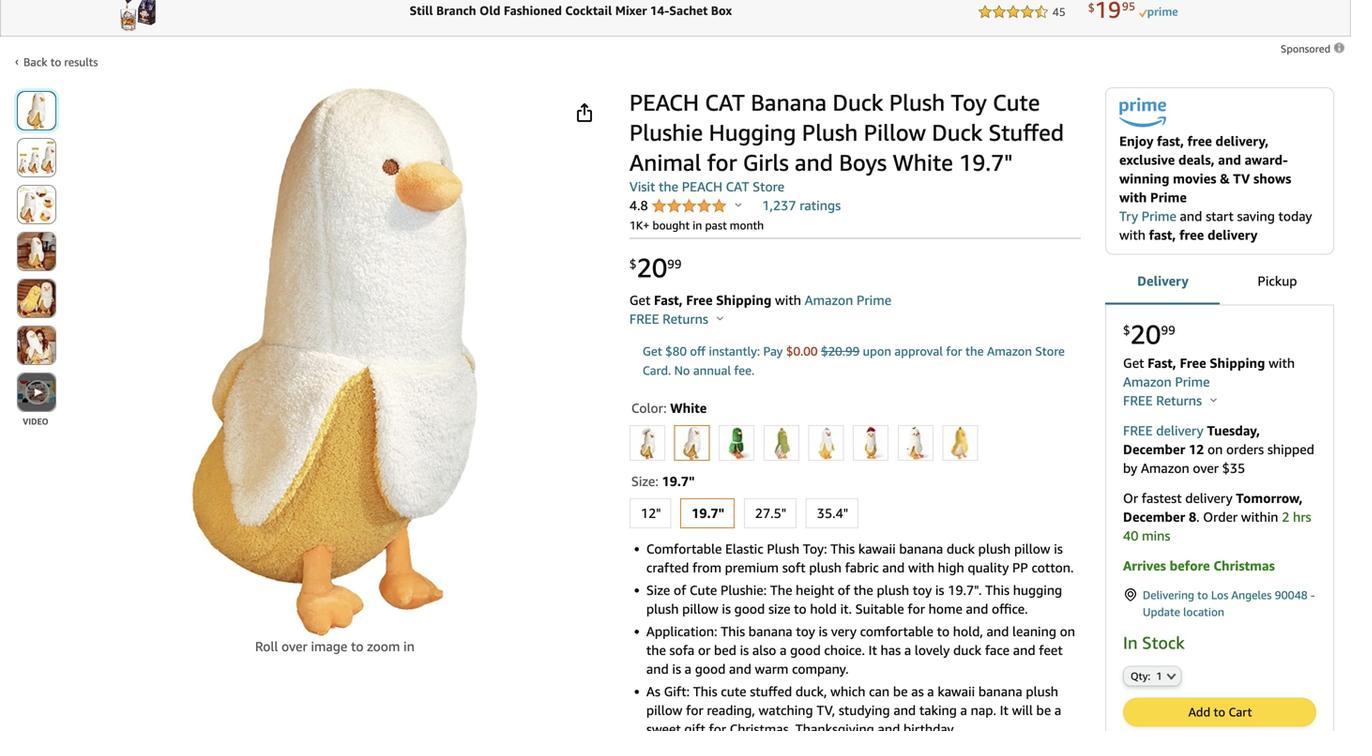 Task type: locate. For each thing, give the bounding box(es) containing it.
1 horizontal spatial of
[[838, 582, 850, 598]]

0 horizontal spatial shipping
[[716, 292, 772, 308]]

free up 'free delivery' link
[[1180, 355, 1207, 371]]

location
[[1184, 605, 1225, 618]]

free inside enjoy fast, free delivery, exclusive deals, and award- winning movies & tv shows with prime try prime
[[1188, 133, 1212, 149]]

plush
[[889, 89, 945, 116], [802, 119, 858, 146], [767, 541, 800, 557]]

duck down toy
[[932, 119, 983, 146]]

1 vertical spatial on
[[1060, 624, 1076, 639]]

shipping for the bottommost amazon prime link
[[1210, 355, 1266, 371]]

delivery for free
[[1208, 227, 1258, 242]]

tab list
[[1106, 257, 1335, 306]]

is down 'sofa'
[[672, 661, 681, 677]]

and inside and start saving today with
[[1180, 208, 1203, 224]]

20 down the delivery link
[[1131, 318, 1161, 350]]

cute
[[993, 89, 1040, 116], [690, 582, 717, 598]]

0 horizontal spatial returns
[[663, 311, 709, 327]]

2 vertical spatial delivery
[[1186, 490, 1233, 506]]

in stock
[[1123, 632, 1185, 653]]

amazon up 'free delivery' link
[[1123, 374, 1172, 389]]

toy down hold
[[796, 624, 815, 639]]

0 vertical spatial delivery
[[1208, 227, 1258, 242]]

and up &
[[1218, 152, 1242, 167]]

1 vertical spatial it
[[1000, 702, 1009, 718]]

kawaii up taking at bottom
[[938, 684, 975, 699]]

99 down bought
[[668, 256, 682, 271]]

back
[[24, 55, 47, 69]]

$ 20 99 for in stock
[[1123, 318, 1176, 350]]

and inside enjoy fast, free delivery, exclusive deals, and award- winning movies & tv shows with prime try prime
[[1218, 152, 1242, 167]]

1 vertical spatial white
[[670, 400, 707, 416]]

for down reading,
[[709, 721, 726, 731]]

$ 20 99 down the delivery link
[[1123, 318, 1176, 350]]

0 horizontal spatial free
[[686, 292, 713, 308]]

1 horizontal spatial popover image
[[1211, 397, 1217, 402]]

amazon up fastest
[[1141, 460, 1190, 476]]

update
[[1143, 605, 1181, 618]]

0 vertical spatial returns
[[663, 311, 709, 327]]

19.7" right size: at the left bottom of page
[[662, 473, 695, 489]]

cat
[[705, 89, 745, 116], [726, 179, 749, 194]]

shipping inside get fast, free shipping with amazon prime
[[1210, 355, 1266, 371]]

1 vertical spatial kawaii
[[938, 684, 975, 699]]

0 horizontal spatial 20
[[637, 252, 668, 283]]

1 vertical spatial good
[[790, 642, 821, 658]]

0 horizontal spatial get fast, free shipping with amazon prime
[[630, 292, 892, 308]]

pickup link
[[1220, 257, 1335, 306]]

0 horizontal spatial $ 20 99
[[630, 252, 682, 283]]

0 horizontal spatial be
[[893, 684, 908, 699]]

on up feet
[[1060, 624, 1076, 639]]

with left high
[[908, 560, 935, 575]]

1 vertical spatial shipping
[[1210, 355, 1266, 371]]

with inside and start saving today with
[[1120, 227, 1146, 242]]

saving
[[1237, 208, 1275, 224]]

hold
[[810, 601, 837, 617]]

size
[[647, 582, 670, 598]]

on right 12
[[1208, 441, 1223, 457]]

and right fabric
[[883, 560, 905, 575]]

award-
[[1245, 152, 1288, 167]]

for
[[707, 149, 737, 176], [946, 344, 963, 359], [908, 601, 925, 617], [686, 702, 704, 718], [709, 721, 726, 731]]

20 down 1k+ on the top left of the page
[[637, 252, 668, 283]]

white up white image
[[670, 400, 707, 416]]

prime up 'free delivery' link
[[1175, 374, 1210, 389]]

with down pickup link
[[1269, 355, 1295, 371]]

1 vertical spatial free returns
[[1123, 393, 1206, 408]]

1 vertical spatial fast,
[[1148, 355, 1177, 371]]

the
[[659, 179, 679, 194], [966, 344, 984, 359], [854, 582, 874, 598], [647, 642, 666, 658]]

free
[[1188, 133, 1212, 149], [1180, 227, 1204, 242]]

1 horizontal spatial be
[[1037, 702, 1051, 718]]

christmas,
[[730, 721, 792, 731]]

1 horizontal spatial 20
[[1131, 318, 1161, 350]]

fabric
[[845, 560, 879, 575]]

be left 'as'
[[893, 684, 908, 699]]

prime up 'try prime' link
[[1151, 189, 1187, 205]]

add
[[1189, 705, 1211, 719]]

popover image up tuesday,
[[1211, 397, 1217, 402]]

banana up high
[[899, 541, 943, 557]]

plush up quality
[[979, 541, 1011, 557]]

1 horizontal spatial cute
[[993, 89, 1040, 116]]

december down 'free delivery' link
[[1123, 441, 1186, 457]]

the right approval
[[966, 344, 984, 359]]

0 vertical spatial 20
[[637, 252, 668, 283]]

and down leaning
[[1013, 642, 1036, 658]]

amazon up '$20.99'
[[805, 292, 853, 308]]

0 vertical spatial $ 20 99
[[630, 252, 682, 283]]

fee.
[[734, 363, 755, 378]]

0 vertical spatial free returns button
[[630, 310, 724, 328]]

comfortable
[[647, 541, 722, 557]]

0 vertical spatial toy
[[913, 582, 932, 598]]

delivery link
[[1106, 257, 1220, 306]]

0 vertical spatial free
[[630, 311, 659, 327]]

1 horizontal spatial plush
[[802, 119, 858, 146]]

as
[[911, 684, 924, 699]]

get fast, free shipping with amazon prime up tuesday,
[[1123, 355, 1295, 389]]

free up off
[[686, 292, 713, 308]]

0 vertical spatial on
[[1208, 441, 1223, 457]]

arrives
[[1123, 558, 1166, 573]]

1 vertical spatial get fast, free shipping with amazon prime
[[1123, 355, 1295, 389]]

0 horizontal spatial duck
[[833, 89, 884, 116]]

a down 'sofa'
[[685, 661, 692, 677]]

0 vertical spatial fast,
[[1157, 133, 1184, 149]]

hrs
[[1293, 509, 1312, 524]]

comfortable
[[860, 624, 934, 639]]

good up the company. at the bottom right of the page
[[790, 642, 821, 658]]

and up the cute on the bottom of page
[[729, 661, 752, 677]]

1 vertical spatial banana
[[749, 624, 793, 639]]

today
[[1279, 208, 1313, 224]]

Add to Cart submit
[[1124, 699, 1316, 726]]

cat up popover icon
[[726, 179, 749, 194]]

2 horizontal spatial plush
[[889, 89, 945, 116]]

mins
[[1142, 528, 1171, 543]]

1 vertical spatial be
[[1037, 702, 1051, 718]]

2 option group from the top
[[624, 495, 1081, 532]]

the down 'animal'
[[659, 179, 679, 194]]

19.7"
[[959, 149, 1013, 176], [662, 473, 695, 489], [692, 505, 725, 521]]

popover image up 'instantly:'
[[717, 316, 724, 321]]

free up deals, on the top of the page
[[1188, 133, 1212, 149]]

of right size on the bottom left of page
[[674, 582, 686, 598]]

pillow
[[864, 119, 926, 146]]

0 vertical spatial it
[[869, 642, 877, 658]]

this
[[831, 541, 855, 557], [986, 582, 1010, 598], [721, 624, 745, 639], [693, 684, 718, 699]]

1 horizontal spatial fast,
[[1148, 355, 1177, 371]]

it left has
[[869, 642, 877, 658]]

duck up pillow
[[833, 89, 884, 116]]

pillow up application:
[[682, 601, 719, 617]]

over down 12
[[1193, 460, 1219, 476]]

$ for in stock
[[1123, 323, 1131, 337]]

a right also
[[780, 642, 787, 658]]

1 vertical spatial cute
[[690, 582, 717, 598]]

peach up plushie
[[630, 89, 699, 116]]

19.7".
[[948, 582, 982, 598]]

to up location
[[1198, 588, 1209, 601]]

december
[[1123, 441, 1186, 457], [1123, 509, 1186, 524]]

for up visit the peach cat store link
[[707, 149, 737, 176]]

shipping for the leftmost amazon prime link
[[716, 292, 772, 308]]

1 vertical spatial free
[[1180, 355, 1207, 371]]

2 vertical spatial 19.7"
[[692, 505, 725, 521]]

2 vertical spatial good
[[695, 661, 726, 677]]

popover image
[[717, 316, 724, 321], [1211, 397, 1217, 402]]

white with rouge image
[[899, 426, 933, 460]]

pillow up pp
[[1014, 541, 1051, 557]]

and down 'as'
[[894, 702, 916, 718]]

december inside tomorrow, december 8
[[1123, 509, 1186, 524]]

99
[[668, 256, 682, 271], [1161, 323, 1176, 337]]

0 vertical spatial good
[[735, 601, 765, 617]]

annual
[[693, 363, 731, 378]]

cute inside peach cat banana duck plush toy cute plushie hugging plush pillow duck stuffed animal for girls and boys white 19.7" visit the peach cat store
[[993, 89, 1040, 116]]

0 vertical spatial over
[[1193, 460, 1219, 476]]

it left will
[[1000, 702, 1009, 718]]

option group up 35.4"
[[624, 421, 1081, 465]]

white image
[[675, 426, 709, 460]]

peach up "4.8" button
[[682, 179, 723, 194]]

plush down size on the bottom left of page
[[647, 601, 679, 617]]

plushie
[[630, 119, 703, 146]]

get fast, free shipping with amazon prime up get $80 off instantly: pay $0.00 $20.99
[[630, 292, 892, 308]]

fast, up exclusive in the top of the page
[[1157, 133, 1184, 149]]

on inside comfortable elastic plush toy: this kawaii banana duck plush pillow is crafted from premium soft plush fabric and with high quality pp cotton. size of cute plushie: the height of the plush toy is 19.7". this hugging plush pillow is good size to hold it. suitable for home and office. application: this banana toy is very comfortable to hold, and leaning on the sofa or bed is also a good choice. it has a lovely duck face and feet and is a good and warm company. as gift: this cute stuffed duck, which can be as a kawaii banana plush pillow for reading, watching tv, studying and taking a nap. it will be a sweet gift for christmas, thanksgiving and birthday.
[[1060, 624, 1076, 639]]

1 vertical spatial popover image
[[1211, 397, 1217, 402]]

1 vertical spatial free
[[1123, 393, 1153, 408]]

shows
[[1254, 171, 1292, 186]]

hold,
[[953, 624, 983, 639]]

store inside peach cat banana duck plush toy cute plushie hugging plush pillow duck stuffed animal for girls and boys white 19.7" visit the peach cat store
[[753, 179, 785, 194]]

12"
[[641, 505, 661, 521]]

prime inside get fast, free shipping with amazon prime
[[1175, 374, 1210, 389]]

for up the gift
[[686, 702, 704, 718]]

upon
[[863, 344, 892, 359]]

leaning
[[1013, 624, 1057, 639]]

amazon right approval
[[987, 344, 1032, 359]]

to up lovely
[[937, 624, 950, 639]]

1 vertical spatial in
[[404, 639, 415, 654]]

20 for in stock
[[1131, 318, 1161, 350]]

amazon prime link up '$20.99'
[[805, 292, 892, 308]]

0 vertical spatial option group
[[624, 421, 1081, 465]]

try prime link
[[1120, 208, 1177, 224]]

fast, up free delivery
[[1148, 355, 1177, 371]]

with inside get fast, free shipping with amazon prime
[[1269, 355, 1295, 371]]

tv
[[1233, 171, 1250, 186]]

it.
[[841, 601, 852, 617]]

0 vertical spatial 99
[[668, 256, 682, 271]]

fast, down 'try prime' link
[[1149, 227, 1176, 242]]

1 horizontal spatial free returns
[[1123, 393, 1206, 408]]

None submit
[[18, 92, 55, 130], [18, 139, 55, 176], [18, 186, 55, 223], [18, 233, 55, 270], [18, 280, 55, 317], [18, 327, 55, 364], [18, 374, 55, 411], [18, 92, 55, 130], [18, 139, 55, 176], [18, 186, 55, 223], [18, 233, 55, 270], [18, 280, 55, 317], [18, 327, 55, 364], [18, 374, 55, 411]]

qty: 1
[[1131, 670, 1163, 682]]

0 vertical spatial free
[[1188, 133, 1212, 149]]

cute up stuffed
[[993, 89, 1040, 116]]

white
[[893, 149, 953, 176], [670, 400, 707, 416]]

color: white
[[631, 400, 707, 416]]

in
[[693, 219, 702, 232], [404, 639, 415, 654]]

home
[[929, 601, 963, 617]]

this left the cute on the bottom of page
[[693, 684, 718, 699]]

0 vertical spatial banana
[[899, 541, 943, 557]]

toy:
[[803, 541, 827, 557]]

0 vertical spatial cute
[[993, 89, 1040, 116]]

animal
[[630, 149, 701, 176]]

0 vertical spatial cat
[[705, 89, 745, 116]]

0 horizontal spatial store
[[753, 179, 785, 194]]

0 horizontal spatial good
[[695, 661, 726, 677]]

0 horizontal spatial plush
[[767, 541, 800, 557]]

1 horizontal spatial white
[[893, 149, 953, 176]]

1 vertical spatial returns
[[1157, 393, 1202, 408]]

fast,
[[654, 292, 683, 308], [1148, 355, 1177, 371]]

chef banana duck image
[[631, 426, 664, 460]]

banana mallard duck image
[[720, 426, 754, 460]]

hugging
[[709, 119, 796, 146]]

no
[[674, 363, 690, 378]]

returns
[[663, 311, 709, 327], [1157, 393, 1202, 408]]

over right roll in the bottom of the page
[[282, 639, 308, 654]]

0 horizontal spatial on
[[1060, 624, 1076, 639]]

be right will
[[1037, 702, 1051, 718]]

2 december from the top
[[1123, 509, 1186, 524]]

plush up boys
[[802, 119, 858, 146]]

delivery down start
[[1208, 227, 1258, 242]]

1 december from the top
[[1123, 441, 1186, 457]]

prime right try
[[1142, 208, 1177, 224]]

1 horizontal spatial free returns button
[[1123, 391, 1217, 410]]

1,237 ratings link
[[762, 198, 841, 213]]

1 horizontal spatial free
[[1180, 355, 1207, 371]]

0 horizontal spatial toy
[[796, 624, 815, 639]]

1 horizontal spatial shipping
[[1210, 355, 1266, 371]]

0 horizontal spatial over
[[282, 639, 308, 654]]

0 vertical spatial december
[[1123, 441, 1186, 457]]

99 for in stock
[[1161, 323, 1176, 337]]

plush up pillow
[[889, 89, 945, 116]]

plush up soft
[[767, 541, 800, 557]]

1 vertical spatial delivery
[[1157, 423, 1204, 438]]

cat up hugging
[[705, 89, 745, 116]]

1 horizontal spatial duck
[[932, 119, 983, 146]]

on orders shipped by amazon over $35
[[1123, 441, 1315, 476]]

plush up suitable
[[877, 582, 909, 598]]

1 vertical spatial $
[[1123, 323, 1131, 337]]

1 vertical spatial plush
[[802, 119, 858, 146]]

1 horizontal spatial 99
[[1161, 323, 1176, 337]]

boys
[[839, 149, 887, 176]]

with inside enjoy fast, free delivery, exclusive deals, and award- winning movies & tv shows with prime try prime
[[1120, 189, 1147, 205]]

los
[[1211, 588, 1229, 601]]

color:
[[631, 400, 667, 416]]

instantly:
[[709, 344, 760, 359]]

option group containing 12"
[[624, 495, 1081, 532]]

good down plushie:
[[735, 601, 765, 617]]

0 horizontal spatial fast,
[[654, 292, 683, 308]]

amazon prime link up free delivery
[[1123, 374, 1210, 389]]

or
[[698, 642, 711, 658]]

thanksgiving
[[796, 721, 875, 731]]

12
[[1189, 441, 1204, 457]]

banana
[[751, 89, 827, 116]]

0 horizontal spatial 99
[[668, 256, 682, 271]]

option group up toy:
[[624, 495, 1081, 532]]

pillow up sweet
[[647, 702, 683, 718]]

option group for size: 19.7"
[[624, 495, 1081, 532]]

‹ back to results
[[15, 54, 98, 69]]

banana up also
[[749, 624, 793, 639]]

in right zoom
[[404, 639, 415, 654]]

free returns up $80
[[630, 311, 712, 327]]

0 horizontal spatial free returns
[[630, 311, 712, 327]]

.
[[1197, 509, 1200, 524]]

free for popover image to the top
[[630, 311, 659, 327]]

1 vertical spatial 99
[[1161, 323, 1176, 337]]

option group
[[624, 421, 1081, 465], [624, 495, 1081, 532]]

with inside comfortable elastic plush toy: this kawaii banana duck plush pillow is crafted from premium soft plush fabric and with high quality pp cotton. size of cute plushie: the height of the plush toy is 19.7". this hugging plush pillow is good size to hold it. suitable for home and office. application: this banana toy is very comfortable to hold, and leaning on the sofa or bed is also a good choice. it has a lovely duck face and feet and is a good and warm company. as gift: this cute stuffed duck, which can be as a kawaii banana plush pillow for reading, watching tv, studying and taking a nap. it will be a sweet gift for christmas, thanksgiving and birthday.
[[908, 560, 935, 575]]

be
[[893, 684, 908, 699], [1037, 702, 1051, 718]]

returns up 'free delivery' link
[[1157, 393, 1202, 408]]

premium
[[725, 560, 779, 575]]

0 vertical spatial fast,
[[654, 292, 683, 308]]

free returns up free delivery
[[1123, 393, 1206, 408]]

1 horizontal spatial $ 20 99
[[1123, 318, 1176, 350]]

1 horizontal spatial amazon prime link
[[1123, 374, 1210, 389]]

size
[[769, 601, 791, 617]]

1 vertical spatial december
[[1123, 509, 1186, 524]]

free returns button up $80
[[630, 310, 724, 328]]

delivering to los angeles 90048 - update location
[[1143, 588, 1315, 618]]

2 of from the left
[[838, 582, 850, 598]]

amazon prime link
[[805, 292, 892, 308], [1123, 374, 1210, 389]]

banana up 'nap.'
[[979, 684, 1023, 699]]

0 horizontal spatial kawaii
[[859, 541, 896, 557]]

0 horizontal spatial cute
[[690, 582, 717, 598]]

0 vertical spatial $
[[630, 256, 637, 271]]

kawaii up fabric
[[859, 541, 896, 557]]

image
[[311, 639, 348, 654]]

27.5"
[[755, 505, 787, 521]]

free returns for popover image to the top
[[630, 311, 712, 327]]

watching
[[759, 702, 813, 718]]

1 vertical spatial amazon prime link
[[1123, 374, 1210, 389]]

returns for popover image to the top
[[663, 311, 709, 327]]

duck
[[833, 89, 884, 116], [932, 119, 983, 146]]

december inside tuesday, december 12
[[1123, 441, 1186, 457]]

to inside the ‹ back to results
[[50, 55, 61, 69]]

$ 20 99 for fast, free shipping
[[630, 252, 682, 283]]

1 option group from the top
[[624, 421, 1081, 465]]

the inside upon approval for the amazon store card. no annual fee.
[[966, 344, 984, 359]]

1 horizontal spatial in
[[693, 219, 702, 232]]

december for tuesday, december 12
[[1123, 441, 1186, 457]]

peach cat banana duck plush toy cute plushie hugging plush pillow duck stuffed animal for girls and boys white 19.7&#34; image
[[191, 87, 479, 637]]

in left past
[[693, 219, 702, 232]]

off
[[690, 344, 706, 359]]

0 horizontal spatial it
[[869, 642, 877, 658]]

$35
[[1223, 460, 1246, 476]]

2 vertical spatial pillow
[[647, 702, 683, 718]]



Task type: vqa. For each thing, say whether or not it's contained in the screenshot.
'Verified'
no



Task type: describe. For each thing, give the bounding box(es) containing it.
1 vertical spatial free
[[1180, 227, 1204, 242]]

bed
[[714, 642, 737, 658]]

and up the as
[[647, 661, 669, 677]]

white with red hat image
[[854, 426, 888, 460]]

-
[[1311, 588, 1315, 601]]

1 vertical spatial duck
[[932, 119, 983, 146]]

0 vertical spatial kawaii
[[859, 541, 896, 557]]

past
[[705, 219, 727, 232]]

very
[[831, 624, 857, 639]]

roll
[[255, 639, 278, 654]]

0 vertical spatial popover image
[[717, 316, 724, 321]]

the down fabric
[[854, 582, 874, 598]]

. order within
[[1197, 509, 1282, 524]]

popover image
[[735, 202, 742, 207]]

0 vertical spatial pillow
[[1014, 541, 1051, 557]]

is down plushie:
[[722, 601, 731, 617]]

1 horizontal spatial kawaii
[[938, 684, 975, 699]]

delivering
[[1143, 588, 1195, 601]]

studying
[[839, 702, 890, 718]]

option group for color: white
[[624, 421, 1081, 465]]

a right 'as'
[[928, 684, 934, 699]]

and down 19.7".
[[966, 601, 989, 617]]

video
[[23, 416, 49, 427]]

the left 'sofa'
[[647, 642, 666, 658]]

hugging
[[1013, 582, 1063, 598]]

order
[[1203, 509, 1238, 524]]

height
[[796, 582, 834, 598]]

free returns for right popover image
[[1123, 393, 1206, 408]]

is up home
[[936, 582, 945, 598]]

pineapple banana duck image
[[810, 426, 843, 460]]

and inside peach cat banana duck plush toy cute plushie hugging plush pillow duck stuffed animal for girls and boys white 19.7" visit the peach cat store
[[795, 149, 833, 176]]

is left very
[[819, 624, 828, 639]]

1 horizontal spatial it
[[1000, 702, 1009, 718]]

a left 'nap.'
[[961, 702, 968, 718]]

fast, inside enjoy fast, free delivery, exclusive deals, and award- winning movies & tv shows with prime try prime
[[1157, 133, 1184, 149]]

start
[[1206, 208, 1234, 224]]

back to results link
[[24, 55, 98, 69]]

to inside the delivering to los angeles 90048 - update location
[[1198, 588, 1209, 601]]

free for right popover image
[[1123, 393, 1153, 408]]

dropdown image
[[1167, 672, 1177, 680]]

will
[[1012, 702, 1033, 718]]

store inside upon approval for the amazon store card. no annual fee.
[[1036, 344, 1065, 359]]

bought
[[653, 219, 690, 232]]

company.
[[792, 661, 849, 677]]

1,237
[[762, 198, 796, 213]]

suitable
[[856, 601, 904, 617]]

$0.00
[[786, 344, 818, 359]]

deals,
[[1179, 152, 1215, 167]]

40
[[1123, 528, 1139, 543]]

tuesday,
[[1207, 423, 1260, 438]]

or
[[1123, 490, 1139, 506]]

to left zoom
[[351, 639, 364, 654]]

1 horizontal spatial get fast, free shipping with amazon prime
[[1123, 355, 1295, 389]]

1 horizontal spatial banana
[[899, 541, 943, 557]]

1 vertical spatial pillow
[[682, 601, 719, 617]]

for left home
[[908, 601, 925, 617]]

delivery for fastest
[[1186, 490, 1233, 506]]

the inside peach cat banana duck plush toy cute plushie hugging plush pillow duck stuffed animal for girls and boys white 19.7" visit the peach cat store
[[659, 179, 679, 194]]

1 vertical spatial duck
[[954, 642, 982, 658]]

amazon inside get fast, free shipping with amazon prime
[[1123, 374, 1172, 389]]

0 vertical spatial get fast, free shipping with amazon prime
[[630, 292, 892, 308]]

sofa
[[670, 642, 695, 658]]

plushie:
[[721, 582, 767, 598]]

amazon inside upon approval for the amazon store card. no annual fee.
[[987, 344, 1032, 359]]

0 vertical spatial duck
[[833, 89, 884, 116]]

0 vertical spatial duck
[[947, 541, 975, 557]]

delivery
[[1138, 273, 1189, 288]]

plush down toy:
[[809, 560, 842, 575]]

1 vertical spatial peach
[[682, 179, 723, 194]]

size:
[[631, 473, 659, 489]]

to right size
[[794, 601, 807, 617]]

2 vertical spatial free
[[1123, 423, 1153, 438]]

and down studying
[[878, 721, 900, 731]]

2 hrs 40 mins
[[1123, 509, 1312, 543]]

90048
[[1275, 588, 1308, 601]]

plush inside comfortable elastic plush toy: this kawaii banana duck plush pillow is crafted from premium soft plush fabric and with high quality pp cotton. size of cute plushie: the height of the plush toy is 19.7". this hugging plush pillow is good size to hold it. suitable for home and office. application: this banana toy is very comfortable to hold, and leaning on the sofa or bed is also a good choice. it has a lovely duck face and feet and is a good and warm company. as gift: this cute stuffed duck, which can be as a kawaii banana plush pillow for reading, watching tv, studying and taking a nap. it will be a sweet gift for christmas, thanksgiving and birthday.
[[767, 541, 800, 557]]

nap.
[[971, 702, 997, 718]]

99 for fast, free shipping
[[668, 256, 682, 271]]

yellow image
[[944, 426, 978, 460]]

the
[[770, 582, 793, 598]]

tomorrow,
[[1236, 490, 1303, 506]]

qty:
[[1131, 670, 1151, 682]]

this up office.
[[986, 582, 1010, 598]]

roll over image to zoom in
[[255, 639, 415, 654]]

0 vertical spatial in
[[693, 219, 702, 232]]

on inside on orders shipped by amazon over $35
[[1208, 441, 1223, 457]]

sponsored link
[[1281, 39, 1347, 58]]

face
[[985, 642, 1010, 658]]

pay
[[763, 344, 783, 359]]

and up 'face'
[[987, 624, 1009, 639]]

1 of from the left
[[674, 582, 686, 598]]

from
[[693, 560, 722, 575]]

0 horizontal spatial banana
[[749, 624, 793, 639]]

to right add
[[1214, 705, 1226, 719]]

pp
[[1013, 560, 1028, 575]]

is right bed
[[740, 642, 749, 658]]

with up $0.00
[[775, 292, 801, 308]]

a right will
[[1055, 702, 1062, 718]]

delivering to los angeles 90048 - update location link
[[1123, 586, 1317, 620]]

plush up will
[[1026, 684, 1059, 699]]

over inside on orders shipped by amazon over $35
[[1193, 460, 1219, 476]]

and start saving today with
[[1120, 208, 1313, 242]]

a right has
[[905, 642, 912, 658]]

0 horizontal spatial white
[[670, 400, 707, 416]]

angeles
[[1232, 588, 1272, 601]]

this up bed
[[721, 624, 745, 639]]

girls
[[743, 149, 789, 176]]

cotton.
[[1032, 560, 1074, 575]]

19.7" inside button
[[692, 505, 725, 521]]

tv,
[[817, 702, 835, 718]]

0 vertical spatial peach
[[630, 89, 699, 116]]

which
[[831, 684, 866, 699]]

choice.
[[824, 642, 865, 658]]

soft
[[782, 560, 806, 575]]

this up fabric
[[831, 541, 855, 557]]

leave feedback on sponsored ad element
[[1281, 43, 1347, 55]]

in
[[1123, 632, 1138, 653]]

tomorrow, december 8
[[1123, 490, 1303, 524]]

1 vertical spatial toy
[[796, 624, 815, 639]]

as
[[647, 684, 661, 699]]

0 vertical spatial be
[[893, 684, 908, 699]]

winning
[[1120, 171, 1170, 186]]

application:
[[647, 624, 718, 639]]

fast, free delivery
[[1149, 227, 1258, 242]]

0 horizontal spatial amazon prime link
[[805, 292, 892, 308]]

19.7" inside peach cat banana duck plush toy cute plushie hugging plush pillow duck stuffed animal for girls and boys white 19.7" visit the peach cat store
[[959, 149, 1013, 176]]

8
[[1189, 509, 1197, 524]]

amazon inside on orders shipped by amazon over $35
[[1141, 460, 1190, 476]]

2 horizontal spatial good
[[790, 642, 821, 658]]

upon approval for the amazon store card. no annual fee.
[[643, 344, 1065, 378]]

also
[[753, 642, 777, 658]]

$20.99
[[821, 344, 860, 359]]

is up cotton.
[[1054, 541, 1063, 557]]

27.5" button
[[745, 499, 796, 527]]

for inside peach cat banana duck plush toy cute plushie hugging plush pillow duck stuffed animal for girls and boys white 19.7" visit the peach cat store
[[707, 149, 737, 176]]

birthday.
[[904, 721, 957, 731]]

4.8
[[630, 198, 652, 213]]

for inside upon approval for the amazon store card. no annual fee.
[[946, 344, 963, 359]]

cute inside comfortable elastic plush toy: this kawaii banana duck plush pillow is crafted from premium soft plush fabric and with high quality pp cotton. size of cute plushie: the height of the plush toy is 19.7". this hugging plush pillow is good size to hold it. suitable for home and office. application: this banana toy is very comfortable to hold, and leaning on the sofa or bed is also a good choice. it has a lovely duck face and feet and is a good and warm company. as gift: this cute stuffed duck, which can be as a kawaii banana plush pillow for reading, watching tv, studying and taking a nap. it will be a sweet gift for christmas, thanksgiving and birthday.
[[690, 582, 717, 598]]

gift:
[[664, 684, 690, 699]]

tab list containing delivery
[[1106, 257, 1335, 306]]

duck,
[[796, 684, 827, 699]]

orders
[[1227, 441, 1264, 457]]

$ for fast, free shipping
[[630, 256, 637, 271]]

prime up "upon"
[[857, 292, 892, 308]]

1 vertical spatial 19.7"
[[662, 473, 695, 489]]

pickup
[[1258, 273, 1298, 288]]

20 for fast, free shipping
[[637, 252, 668, 283]]

white inside peach cat banana duck plush toy cute plushie hugging plush pillow duck stuffed animal for girls and boys white 19.7" visit the peach cat store
[[893, 149, 953, 176]]

results
[[64, 55, 98, 69]]

returns for right popover image
[[1157, 393, 1202, 408]]

2
[[1282, 509, 1290, 524]]

high
[[938, 560, 965, 575]]

0 horizontal spatial free returns button
[[630, 310, 724, 328]]

amazon prime logo image
[[1120, 98, 1167, 132]]

arrives before christmas
[[1123, 558, 1275, 573]]

feet
[[1039, 642, 1063, 658]]

green image
[[765, 426, 799, 460]]

1 vertical spatial fast,
[[1149, 227, 1176, 242]]

2 vertical spatial banana
[[979, 684, 1023, 699]]

lovely
[[915, 642, 950, 658]]

free delivery
[[1123, 423, 1204, 438]]

december for tomorrow, december 8
[[1123, 509, 1186, 524]]

1 horizontal spatial toy
[[913, 582, 932, 598]]

shipped
[[1268, 441, 1315, 457]]

1 vertical spatial cat
[[726, 179, 749, 194]]

1
[[1156, 670, 1163, 682]]



